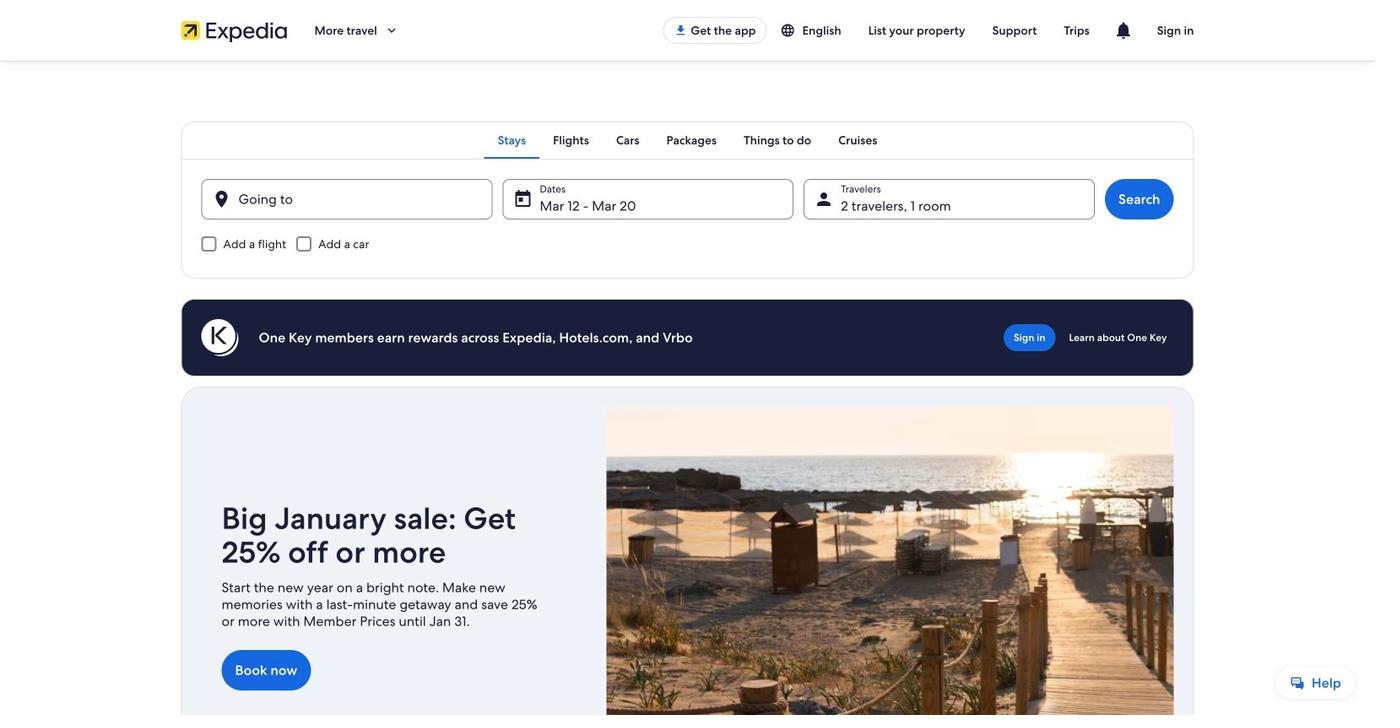 Task type: vqa. For each thing, say whether or not it's contained in the screenshot.
the small icon
yes



Task type: describe. For each thing, give the bounding box(es) containing it.
expedia logo image
[[181, 19, 288, 42]]

download the app button image
[[674, 24, 688, 37]]

more travel image
[[384, 23, 399, 38]]



Task type: locate. For each thing, give the bounding box(es) containing it.
main content
[[0, 61, 1376, 715]]

small image
[[781, 23, 803, 38]]

tab list
[[181, 122, 1195, 159]]

communication center icon image
[[1114, 20, 1134, 41]]



